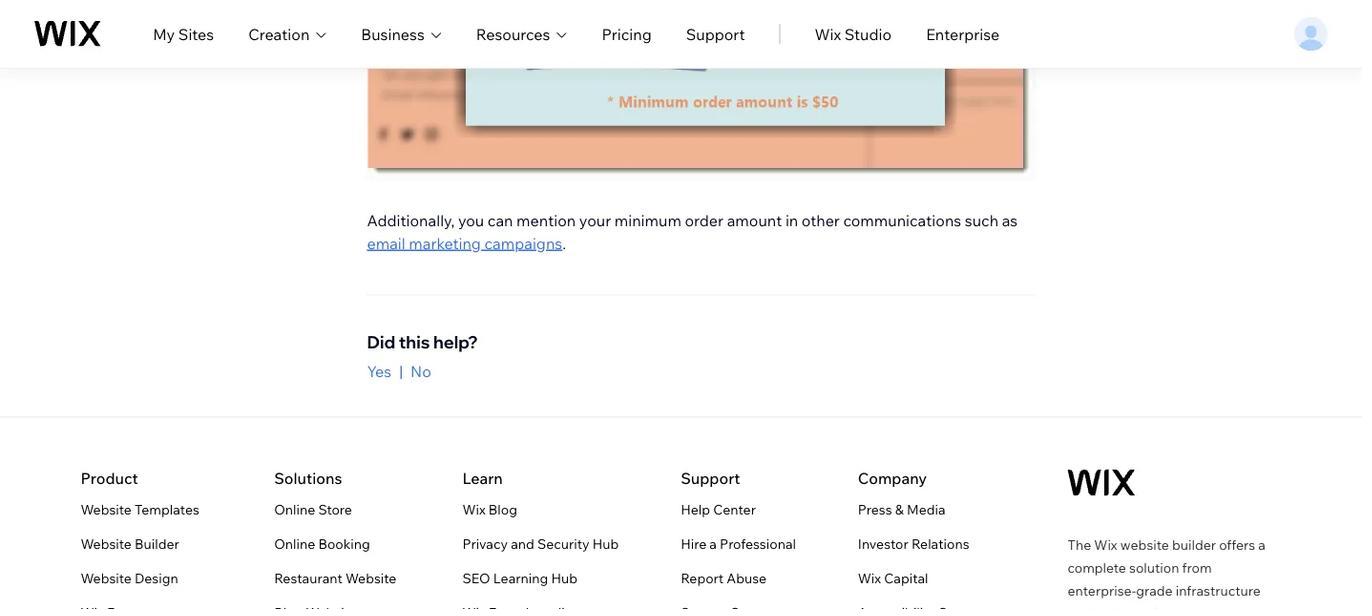 Task type: describe. For each thing, give the bounding box(es) containing it.
learn
[[463, 469, 503, 488]]

0 vertical spatial hub
[[593, 536, 619, 553]]

mention
[[517, 211, 576, 230]]

report abuse link
[[681, 567, 767, 590]]

additionally, you can mention your minimum order amount in other communications such as email marketing campaigns .
[[367, 211, 1018, 253]]

as
[[1002, 211, 1018, 230]]

business
[[1095, 606, 1150, 609]]

your
[[580, 211, 611, 230]]

solutions
[[274, 469, 342, 488]]

.
[[563, 234, 566, 253]]

company
[[858, 469, 927, 488]]

profile image image
[[1295, 17, 1328, 51]]

report abuse
[[681, 570, 767, 587]]

solution
[[1130, 560, 1180, 576]]

design
[[135, 570, 178, 587]]

security
[[538, 536, 590, 553]]

wix capital link
[[858, 567, 929, 590]]

media
[[907, 501, 946, 518]]

investor relations
[[858, 536, 970, 553]]

order
[[685, 211, 724, 230]]

creation button
[[248, 22, 327, 45]]

restaurant
[[274, 570, 343, 587]]

capital
[[884, 570, 929, 587]]

website design link
[[81, 567, 178, 590]]

a inside the wix website builder offers a complete solution from enterprise-grade infrastructure and business features
[[1259, 537, 1266, 554]]

online store link
[[274, 499, 352, 522]]

professional
[[720, 536, 796, 553]]

pricing link
[[602, 22, 652, 45]]

website builder link
[[81, 533, 179, 556]]

the
[[1068, 537, 1092, 554]]

center
[[714, 501, 756, 518]]

from
[[1183, 560, 1212, 576]]

email marketing campaigns link
[[367, 234, 563, 253]]

online booking
[[274, 536, 370, 553]]

in
[[786, 211, 799, 230]]

did this help? yes | no
[[367, 332, 478, 381]]

online booking link
[[274, 533, 370, 556]]

wix studio link
[[815, 22, 892, 45]]

|
[[399, 362, 403, 381]]

such
[[965, 211, 999, 230]]

investor relations link
[[858, 533, 970, 556]]

website for website templates
[[81, 501, 132, 518]]

a inside 'link'
[[710, 536, 717, 553]]

website for website design
[[81, 570, 132, 587]]

seo learning hub link
[[463, 567, 578, 590]]

amount
[[727, 211, 782, 230]]

minimum
[[615, 211, 682, 230]]

resources
[[476, 24, 550, 43]]

enterprise link
[[926, 22, 1000, 45]]

privacy and security hub link
[[463, 533, 619, 556]]

sites
[[178, 24, 214, 43]]

builder
[[135, 536, 179, 553]]

the wix website builder offers a complete solution from enterprise-grade infrastructure and business features
[[1068, 537, 1266, 609]]

report
[[681, 570, 724, 587]]

press
[[858, 501, 893, 518]]

press & media link
[[858, 499, 946, 522]]

and inside the wix website builder offers a complete solution from enterprise-grade infrastructure and business features
[[1068, 606, 1092, 609]]

store
[[318, 501, 352, 518]]

can
[[488, 211, 513, 230]]

my sites
[[153, 24, 214, 43]]

privacy and security hub
[[463, 536, 619, 553]]



Task type: locate. For each thing, give the bounding box(es) containing it.
hub right security
[[593, 536, 619, 553]]

and up learning
[[511, 536, 535, 553]]

1 vertical spatial online
[[274, 536, 315, 553]]

wix studio
[[815, 24, 892, 43]]

online store
[[274, 501, 352, 518]]

support up help center
[[681, 469, 741, 488]]

a right offers
[[1259, 537, 1266, 554]]

wix capital
[[858, 570, 929, 587]]

a
[[710, 536, 717, 553], [1259, 537, 1266, 554]]

1 horizontal spatial and
[[1068, 606, 1092, 609]]

wix for wix studio
[[815, 24, 842, 43]]

website templates
[[81, 501, 199, 518]]

online up restaurant
[[274, 536, 315, 553]]

no button
[[411, 360, 432, 383]]

help center link
[[681, 499, 756, 522]]

communications
[[844, 211, 962, 230]]

1 online from the top
[[274, 501, 315, 518]]

wix left the studio
[[815, 24, 842, 43]]

yes button
[[367, 360, 392, 383]]

email
[[367, 234, 406, 253]]

and down 'enterprise-'
[[1068, 606, 1092, 609]]

enterprise-
[[1068, 583, 1137, 599]]

wix inside the wix website builder offers a complete solution from enterprise-grade infrastructure and business features
[[1095, 537, 1118, 554]]

booking
[[318, 536, 370, 553]]

1 horizontal spatial hub
[[593, 536, 619, 553]]

wix left blog
[[463, 501, 486, 518]]

online for online booking
[[274, 536, 315, 553]]

website
[[1121, 537, 1170, 554]]

1 vertical spatial and
[[1068, 606, 1092, 609]]

help center
[[681, 501, 756, 518]]

0 horizontal spatial and
[[511, 536, 535, 553]]

pricing
[[602, 24, 652, 43]]

studio
[[845, 24, 892, 43]]

website design
[[81, 570, 178, 587]]

website for website builder
[[81, 536, 132, 553]]

press & media
[[858, 501, 946, 518]]

infrastructure
[[1176, 583, 1261, 599]]

website down 'website builder' link
[[81, 570, 132, 587]]

other
[[802, 211, 840, 230]]

creation
[[248, 24, 310, 43]]

investor
[[858, 536, 909, 553]]

hire a professional
[[681, 536, 796, 553]]

1 vertical spatial support
[[681, 469, 741, 488]]

website down booking
[[346, 570, 397, 587]]

grade
[[1137, 583, 1173, 599]]

wix left capital
[[858, 570, 881, 587]]

hire
[[681, 536, 707, 553]]

no
[[411, 362, 432, 381]]

website builder
[[81, 536, 179, 553]]

builder
[[1173, 537, 1217, 554]]

hub down security
[[551, 570, 578, 587]]

campaigns
[[485, 234, 563, 253]]

yes
[[367, 362, 392, 381]]

support right pricing link
[[686, 24, 745, 43]]

1 vertical spatial hub
[[551, 570, 578, 587]]

relations
[[912, 536, 970, 553]]

wix inside 'link'
[[858, 570, 881, 587]]

help
[[681, 501, 711, 518]]

templates
[[135, 501, 199, 518]]

resources button
[[476, 22, 568, 45]]

blog
[[489, 501, 518, 518]]

wix blog
[[463, 501, 518, 518]]

website templates link
[[81, 499, 199, 522]]

wix for wix blog
[[463, 501, 486, 518]]

my sites link
[[153, 22, 214, 45]]

0 vertical spatial and
[[511, 536, 535, 553]]

wix logo, homepage image
[[1068, 470, 1136, 496]]

this
[[399, 332, 430, 353]]

restaurant website
[[274, 570, 397, 587]]

product
[[81, 469, 138, 488]]

enterprise
[[926, 24, 1000, 43]]

restaurant website link
[[274, 567, 397, 590]]

support link
[[686, 22, 745, 45]]

business
[[361, 24, 425, 43]]

complete
[[1068, 560, 1127, 576]]

offers
[[1220, 537, 1256, 554]]

website up website design at the left
[[81, 536, 132, 553]]

0 horizontal spatial hub
[[551, 570, 578, 587]]

seo
[[463, 570, 491, 587]]

support
[[686, 24, 745, 43], [681, 469, 741, 488]]

&
[[896, 501, 904, 518]]

wix up complete
[[1095, 537, 1118, 554]]

help?
[[433, 332, 478, 353]]

0 horizontal spatial a
[[710, 536, 717, 553]]

my
[[153, 24, 175, 43]]

privacy
[[463, 536, 508, 553]]

additionally,
[[367, 211, 455, 230]]

wix blog link
[[463, 499, 518, 522]]

hire a professional link
[[681, 533, 796, 556]]

2 online from the top
[[274, 536, 315, 553]]

0 vertical spatial support
[[686, 24, 745, 43]]

online for online store
[[274, 501, 315, 518]]

online
[[274, 501, 315, 518], [274, 536, 315, 553]]

website down product
[[81, 501, 132, 518]]

seo learning hub
[[463, 570, 578, 587]]

0 vertical spatial online
[[274, 501, 315, 518]]

marketing
[[409, 234, 481, 253]]

did
[[367, 332, 396, 353]]

and
[[511, 536, 535, 553], [1068, 606, 1092, 609]]

wix
[[815, 24, 842, 43], [463, 501, 486, 518], [1095, 537, 1118, 554], [858, 570, 881, 587]]

business button
[[361, 22, 442, 45]]

online down solutions
[[274, 501, 315, 518]]

wix for wix capital
[[858, 570, 881, 587]]

a right hire
[[710, 536, 717, 553]]

1 horizontal spatial a
[[1259, 537, 1266, 554]]



Task type: vqa. For each thing, say whether or not it's contained in the screenshot.


